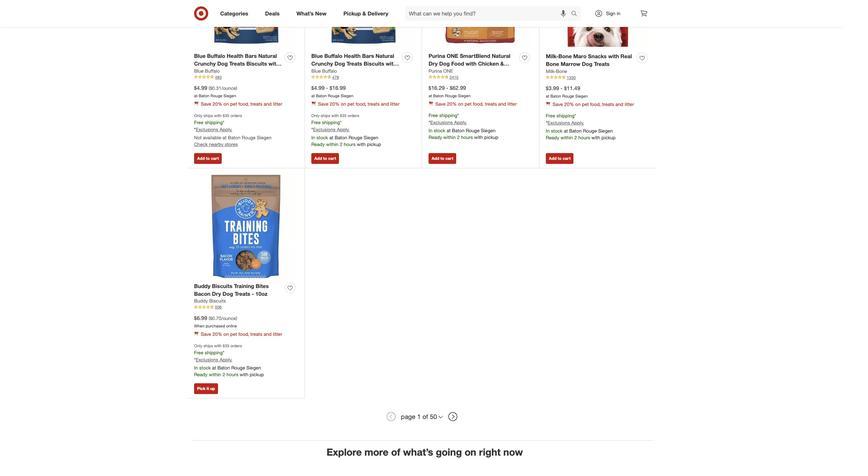 Task type: vqa. For each thing, say whether or not it's contained in the screenshot.
$100 in "$10.79 When purchased online Spend $50 save $10, Spend $100 save $25 on select toys"
no



Task type: describe. For each thing, give the bounding box(es) containing it.
bars for cheese
[[245, 53, 257, 59]]

free shipping * * exclusions apply. in stock at  baton rouge siegen ready within 2 hours with pickup for $11.49
[[546, 113, 616, 141]]

natural inside 'purina one smartblend natural dry dog food with chicken & rice'
[[492, 53, 511, 59]]

- for $3.99
[[561, 85, 563, 92]]

buffalo for blue buffalo link corresponding to bacon,
[[205, 68, 220, 74]]

treats for $62.99
[[485, 101, 497, 107]]

10oz
[[255, 291, 267, 297]]

deals
[[265, 10, 280, 17]]

$16.29
[[429, 84, 445, 91]]

only ships with $35 orders free shipping * * exclusions apply. not available at baton rouge siegen check nearby stores
[[194, 113, 272, 147]]

$11.49
[[564, 85, 580, 92]]

$3.99 - $11.49 at baton rouge siegen
[[546, 85, 588, 99]]

check nearby stores button
[[194, 141, 238, 148]]

right
[[479, 446, 501, 459]]

20% for $16.99
[[330, 101, 340, 107]]

biscuits inside blue buffalo health bars natural crunchy dog treats biscuits with apple & yogurt flavor
[[364, 60, 384, 67]]

purina for purina one smartblend natural dry dog food with chicken & rice
[[429, 53, 445, 59]]

free for blue buffalo health bars natural crunchy dog treats biscuits with apple & yogurt flavor
[[311, 120, 321, 126]]

at inside $4.99 ( $0.31 /ounce ) at baton rouge siegen
[[194, 94, 198, 99]]

exclusions for buddy biscuits training bites bacon dry dog treats - 10oz
[[196, 357, 218, 363]]

483
[[215, 75, 222, 80]]

purina one
[[429, 68, 453, 74]]

apple
[[311, 68, 326, 75]]

litter for $16.29 - $62.99
[[508, 101, 517, 107]]

smartblend
[[460, 53, 490, 59]]

rouge inside $3.99 - $11.49 at baton rouge siegen
[[562, 94, 574, 99]]

478
[[332, 75, 339, 80]]

shipping down "$16.29 - $62.99 at baton rouge siegen"
[[439, 113, 457, 118]]

food, for $0.31
[[238, 101, 249, 107]]

on left right
[[465, 446, 476, 459]]

yogurt
[[333, 68, 350, 75]]

page 1 of 50
[[401, 413, 437, 421]]

what's new
[[296, 10, 327, 17]]

bars for flavor
[[362, 53, 374, 59]]

free for buddy biscuits training bites bacon dry dog treats - 10oz
[[194, 350, 203, 356]]

- for $16.29
[[446, 84, 448, 91]]

1330 link
[[546, 75, 650, 81]]

bites
[[256, 283, 269, 290]]

check
[[194, 142, 208, 147]]

save 20% on pet food, treats and litter for $0.31
[[201, 101, 282, 107]]

new
[[315, 10, 327, 17]]

$0.31
[[210, 85, 221, 91]]

only ships with $35 orders free shipping * * exclusions apply. in stock at  baton rouge siegen ready within 2 hours with pickup for $16.99
[[311, 113, 381, 147]]

explore
[[327, 446, 362, 459]]

pick
[[197, 386, 205, 391]]

exclusions apply. button for buddy biscuits training bites bacon dry dog treats - 10oz
[[196, 357, 232, 364]]

treats for blue buffalo health bars natural crunchy dog treats biscuits with apple & yogurt flavor
[[347, 60, 362, 67]]

litter for $4.99 - $16.99
[[390, 101, 400, 107]]

save for $16.99
[[318, 101, 328, 107]]

blue for blue buffalo health bars natural crunchy dog treats biscuits with apple & yogurt flavor link
[[311, 53, 323, 59]]

$6.99 ( $0.70 /ounce ) when purchased online
[[194, 315, 237, 329]]

pet for $16.99
[[347, 101, 354, 107]]

milk-bone link
[[546, 68, 567, 75]]

milk-bone maro snacks with real bone marrow dog treats link
[[546, 53, 634, 68]]

$0.70
[[210, 316, 221, 321]]

/ounce for $6.99
[[221, 316, 236, 321]]

$4.99 for (
[[194, 84, 207, 91]]

when
[[194, 324, 205, 329]]

bone for milk-bone
[[556, 68, 567, 74]]

what's new link
[[291, 6, 335, 21]]

on for $11.49
[[575, 102, 581, 107]]

blue for blue buffalo link corresponding to apple
[[311, 68, 321, 74]]

chicken
[[478, 60, 499, 67]]

dog for blue buffalo health bars natural crunchy dog treats biscuits with apple & yogurt flavor
[[335, 60, 345, 67]]

save 20% on pet food, treats and litter for $0.70
[[201, 332, 282, 337]]

$4.99 for -
[[311, 84, 325, 91]]

buddy biscuits training bites bacon dry dog treats - 10oz link
[[194, 283, 282, 298]]

exclusions for blue buffalo health bars natural crunchy dog treats biscuits with bacon, egg & cheese flavor - 16oz
[[196, 127, 218, 133]]

pickup & delivery
[[343, 10, 388, 17]]

treats for $0.31
[[250, 101, 262, 107]]

$3.99
[[546, 85, 559, 92]]

apply. for blue buffalo health bars natural crunchy dog treats biscuits with apple & yogurt flavor
[[337, 127, 350, 133]]

& inside 'purina one smartblend natural dry dog food with chicken & rice'
[[500, 60, 504, 67]]

- inside buddy biscuits training bites bacon dry dog treats - 10oz
[[252, 291, 254, 297]]

buffalo for blue buffalo health bars natural crunchy dog treats biscuits with bacon, egg & cheese flavor - 16oz link
[[207, 53, 225, 59]]

sign
[[606, 10, 616, 16]]

milk-bone maro snacks with real bone marrow dog treats
[[546, 53, 632, 67]]

explore more of what's going on right now
[[327, 446, 523, 459]]

478 link
[[311, 74, 415, 80]]

pickup
[[343, 10, 361, 17]]

categories
[[220, 10, 248, 17]]

pick it up button
[[194, 384, 218, 395]]

orders for $0.70
[[230, 344, 242, 349]]

ships for $0.70
[[203, 344, 213, 349]]

rice
[[429, 68, 440, 75]]

$16.99
[[330, 84, 346, 91]]

siegen inside $4.99 ( $0.31 /ounce ) at baton rouge siegen
[[224, 94, 236, 99]]

20% for $0.70
[[213, 332, 222, 337]]

1
[[417, 413, 421, 421]]

2415
[[450, 75, 459, 80]]

one for purina one
[[443, 68, 453, 74]]

506 link
[[194, 305, 298, 311]]

siegen inside the only ships with $35 orders free shipping * * exclusions apply. not available at baton rouge siegen check nearby stores
[[257, 135, 272, 141]]

search
[[568, 11, 584, 17]]

and for milk-bone maro snacks with real bone marrow dog treats
[[616, 102, 624, 107]]

biscuits inside blue buffalo health bars natural crunchy dog treats biscuits with bacon, egg & cheese flavor - 16oz
[[246, 60, 267, 67]]

maro
[[573, 53, 587, 60]]

buddy biscuits
[[194, 298, 226, 304]]

506
[[215, 305, 222, 310]]

to for $0.31
[[206, 156, 210, 161]]

at inside "$16.29 - $62.99 at baton rouge siegen"
[[429, 94, 432, 99]]

save 20% on pet food, treats and litter for $16.99
[[318, 101, 400, 107]]

categories link
[[215, 6, 257, 21]]

on for $16.99
[[341, 101, 346, 107]]

buddy biscuits link
[[194, 298, 226, 305]]

on for $0.31
[[224, 101, 229, 107]]

purina for purina one
[[429, 68, 442, 74]]

only for $16.99
[[311, 113, 320, 118]]

food, for $62.99
[[473, 101, 484, 107]]

food
[[451, 60, 464, 67]]

to for $62.99
[[440, 156, 444, 161]]

buddy for buddy biscuits
[[194, 298, 208, 304]]

treats for $16.99
[[368, 101, 380, 107]]

shipping down $3.99 - $11.49 at baton rouge siegen
[[557, 113, 575, 119]]

cart for $0.31
[[211, 156, 219, 161]]

health for cheese
[[227, 53, 243, 59]]

flavor inside blue buffalo health bars natural crunchy dog treats biscuits with bacon, egg & cheese flavor - 16oz
[[251, 68, 267, 75]]

$4.99 ( $0.31 /ounce ) at baton rouge siegen
[[194, 84, 237, 99]]

with inside blue buffalo health bars natural crunchy dog treats biscuits with bacon, egg & cheese flavor - 16oz
[[269, 60, 279, 67]]

and for blue buffalo health bars natural crunchy dog treats biscuits with apple & yogurt flavor
[[381, 101, 389, 107]]

up
[[210, 386, 215, 391]]

rouge inside the only ships with $35 orders free shipping * * exclusions apply. not available at baton rouge siegen check nearby stores
[[242, 135, 256, 141]]

what's
[[403, 446, 433, 459]]

save for $62.99
[[435, 101, 446, 107]]

) for biscuits
[[236, 85, 237, 91]]

$16.29 - $62.99 at baton rouge siegen
[[429, 84, 471, 99]]

treats for $0.70
[[250, 332, 262, 337]]

exclusions apply. button for blue buffalo health bars natural crunchy dog treats biscuits with bacon, egg & cheese flavor - 16oz
[[196, 126, 232, 133]]

cheese
[[230, 68, 250, 75]]

food, for $16.99
[[356, 101, 366, 107]]

only for $0.31
[[194, 113, 202, 118]]

save 20% on pet food, treats and litter for $11.49
[[553, 102, 634, 107]]

cart for $16.99
[[328, 156, 336, 161]]

blue buffalo health bars natural crunchy dog treats biscuits with apple & yogurt flavor link
[[311, 52, 399, 75]]

What can we help you find? suggestions appear below search field
[[405, 6, 573, 21]]

going
[[436, 446, 462, 459]]

not
[[194, 135, 202, 141]]

siegen inside $4.99 - $16.99 at baton rouge siegen
[[341, 94, 353, 99]]

blue buffalo for bacon,
[[194, 68, 220, 74]]

dry inside buddy biscuits training bites bacon dry dog treats - 10oz
[[212, 291, 221, 297]]

delivery
[[368, 10, 388, 17]]

stores
[[225, 142, 238, 147]]

training
[[234, 283, 254, 290]]

real
[[621, 53, 632, 60]]

purina one link
[[429, 68, 453, 74]]

blue buffalo health bars natural crunchy dog treats biscuits with bacon, egg & cheese flavor - 16oz link
[[194, 52, 282, 82]]

add to cart button for $11.49
[[546, 153, 574, 164]]

dog for blue buffalo health bars natural crunchy dog treats biscuits with bacon, egg & cheese flavor - 16oz
[[217, 60, 228, 67]]

free for blue buffalo health bars natural crunchy dog treats biscuits with bacon, egg & cheese flavor - 16oz
[[194, 120, 203, 126]]

and for purina one smartblend natural dry dog food with chicken & rice
[[498, 101, 506, 107]]

available
[[203, 135, 221, 141]]

siegen inside $3.99 - $11.49 at baton rouge siegen
[[575, 94, 588, 99]]

rouge inside $4.99 - $16.99 at baton rouge siegen
[[328, 94, 340, 99]]

sign in
[[606, 10, 621, 16]]

save 20% on pet food, treats and litter for $62.99
[[435, 101, 517, 107]]

page
[[401, 413, 415, 421]]

ships for $0.31
[[203, 113, 213, 118]]

in
[[617, 10, 621, 16]]

purina one smartblend natural dry dog food with chicken & rice
[[429, 53, 511, 75]]

rouge inside "$16.29 - $62.99 at baton rouge siegen"
[[445, 94, 457, 99]]

1330
[[567, 75, 576, 80]]

at inside $3.99 - $11.49 at baton rouge siegen
[[546, 94, 549, 99]]

$6.99
[[194, 315, 207, 322]]



Task type: locate. For each thing, give the bounding box(es) containing it.
bars up the 478 link
[[362, 53, 374, 59]]

save for $0.31
[[201, 101, 211, 107]]

0 vertical spatial buddy
[[194, 283, 210, 290]]

dog up yogurt
[[335, 60, 345, 67]]

and for buddy biscuits training bites bacon dry dog treats - 10oz
[[264, 332, 272, 337]]

shipping down $4.99 - $16.99 at baton rouge siegen
[[322, 120, 340, 126]]

1 vertical spatial dry
[[212, 291, 221, 297]]

buddy for buddy biscuits training bites bacon dry dog treats - 10oz
[[194, 283, 210, 290]]

- left 10oz
[[252, 291, 254, 297]]

2 crunchy from the left
[[311, 60, 333, 67]]

1 add to cart from the left
[[197, 156, 219, 161]]

baton inside "$16.29 - $62.99 at baton rouge siegen"
[[433, 94, 444, 99]]

food, for $0.70
[[238, 332, 249, 337]]

- right "$16.29"
[[446, 84, 448, 91]]

at inside the only ships with $35 orders free shipping * * exclusions apply. not available at baton rouge siegen check nearby stores
[[223, 135, 227, 141]]

treats down snacks
[[594, 61, 610, 67]]

treats inside blue buffalo health bars natural crunchy dog treats biscuits with bacon, egg & cheese flavor - 16oz
[[229, 60, 245, 67]]

food, for $11.49
[[590, 102, 601, 107]]

treats down the 2415 link
[[485, 101, 497, 107]]

1 to from the left
[[206, 156, 210, 161]]

3 cart from the left
[[446, 156, 453, 161]]

more
[[365, 446, 389, 459]]

milk- up milk-bone
[[546, 53, 559, 60]]

( inside $6.99 ( $0.70 /ounce ) when purchased online
[[209, 316, 210, 321]]

20% down $3.99 - $11.49 at baton rouge siegen
[[564, 102, 574, 107]]

20%
[[213, 101, 222, 107], [330, 101, 340, 107], [447, 101, 457, 107], [564, 102, 574, 107], [213, 332, 222, 337]]

and
[[264, 101, 272, 107], [381, 101, 389, 107], [498, 101, 506, 107], [616, 102, 624, 107], [264, 332, 272, 337]]

*
[[457, 113, 459, 118], [575, 113, 576, 119], [429, 120, 430, 125], [223, 120, 224, 126], [340, 120, 342, 126], [546, 120, 548, 126], [194, 127, 196, 133], [311, 127, 313, 133], [223, 350, 224, 356], [194, 357, 196, 363]]

within
[[443, 135, 456, 140], [561, 135, 573, 141], [326, 142, 339, 147], [209, 372, 221, 378]]

add to cart
[[197, 156, 219, 161], [314, 156, 336, 161], [432, 156, 453, 161], [549, 156, 571, 161]]

ships up available
[[203, 113, 213, 118]]

$4.99 inside $4.99 - $16.99 at baton rouge siegen
[[311, 84, 325, 91]]

1 vertical spatial milk-
[[546, 68, 556, 74]]

$35 for $0.31
[[223, 113, 229, 118]]

0 vertical spatial bone
[[559, 53, 572, 60]]

& left 478
[[328, 68, 331, 75]]

only down $4.99 - $16.99 at baton rouge siegen
[[311, 113, 320, 118]]

1 ( from the top
[[209, 85, 210, 91]]

1 horizontal spatial health
[[344, 53, 361, 59]]

2 milk- from the top
[[546, 68, 556, 74]]

to for $16.99
[[323, 156, 327, 161]]

4 to from the left
[[558, 156, 562, 161]]

to
[[206, 156, 210, 161], [323, 156, 327, 161], [440, 156, 444, 161], [558, 156, 562, 161]]

1 health from the left
[[227, 53, 243, 59]]

health up cheese
[[227, 53, 243, 59]]

on down $4.99 - $16.99 at baton rouge siegen
[[341, 101, 346, 107]]

add to cart for $62.99
[[432, 156, 453, 161]]

biscuits up 483 link
[[246, 60, 267, 67]]

flavor
[[251, 68, 267, 75], [351, 68, 367, 75]]

of
[[423, 413, 428, 421], [391, 446, 400, 459]]

blue buffalo link up 16oz
[[194, 68, 220, 74]]

2 ) from the top
[[236, 316, 237, 321]]

cart for $62.99
[[446, 156, 453, 161]]

- right cheese
[[268, 68, 270, 75]]

on down $3.99 - $11.49 at baton rouge siegen
[[575, 102, 581, 107]]

2 add to cart button from the left
[[311, 153, 339, 164]]

save 20% on pet food, treats and litter down $11.49
[[553, 102, 634, 107]]

save down the when
[[201, 332, 211, 337]]

3 natural from the left
[[492, 53, 511, 59]]

apply. inside the only ships with $35 orders free shipping * * exclusions apply. not available at baton rouge siegen check nearby stores
[[220, 127, 232, 133]]

1 milk- from the top
[[546, 53, 559, 60]]

purina one smartblend natural dry dog food with chicken & rice image
[[429, 0, 532, 48], [429, 0, 532, 48]]

egg
[[213, 68, 223, 75]]

buffalo for blue buffalo link corresponding to apple
[[322, 68, 337, 74]]

orders for $0.31
[[230, 113, 242, 118]]

save for $11.49
[[553, 102, 563, 107]]

of inside dropdown button
[[423, 413, 428, 421]]

/ounce inside $4.99 ( $0.31 /ounce ) at baton rouge siegen
[[221, 85, 236, 91]]

ships down $4.99 - $16.99 at baton rouge siegen
[[321, 113, 330, 118]]

blue for blue buffalo health bars natural crunchy dog treats biscuits with bacon, egg & cheese flavor - 16oz link
[[194, 53, 206, 59]]

3 to from the left
[[440, 156, 444, 161]]

2 vertical spatial bone
[[556, 68, 567, 74]]

0 horizontal spatial $4.99
[[194, 84, 207, 91]]

on for $62.99
[[458, 101, 463, 107]]

pet down $4.99 - $16.99 at baton rouge siegen
[[347, 101, 354, 107]]

0 horizontal spatial only ships with $35 orders free shipping * * exclusions apply. in stock at  baton rouge siegen ready within 2 hours with pickup
[[194, 344, 264, 378]]

& right egg
[[225, 68, 229, 75]]

shipping for buddy biscuits training bites bacon dry dog treats - 10oz
[[205, 350, 223, 356]]

2 add from the left
[[314, 156, 322, 161]]

3 add from the left
[[432, 156, 439, 161]]

$62.99
[[450, 84, 466, 91]]

save down $4.99 ( $0.31 /ounce ) at baton rouge siegen
[[201, 101, 211, 107]]

0 vertical spatial dry
[[429, 60, 438, 67]]

1 horizontal spatial crunchy
[[311, 60, 333, 67]]

pet for $11.49
[[582, 102, 589, 107]]

) for -
[[236, 316, 237, 321]]

( down the bacon,
[[209, 85, 210, 91]]

one inside 'purina one smartblend natural dry dog food with chicken & rice'
[[447, 53, 458, 59]]

dry up rice
[[429, 60, 438, 67]]

ready
[[429, 135, 442, 140], [546, 135, 559, 141], [311, 142, 325, 147], [194, 372, 208, 378]]

blue buffalo up 16oz
[[194, 68, 220, 74]]

1 add from the left
[[197, 156, 205, 161]]

2 $4.99 from the left
[[311, 84, 325, 91]]

save down "$16.29 - $62.99 at baton rouge siegen"
[[435, 101, 446, 107]]

- inside blue buffalo health bars natural crunchy dog treats biscuits with bacon, egg & cheese flavor - 16oz
[[268, 68, 270, 75]]

& right chicken on the top right of the page
[[500, 60, 504, 67]]

dog inside blue buffalo health bars natural crunchy dog treats biscuits with apple & yogurt flavor
[[335, 60, 345, 67]]

0 horizontal spatial natural
[[258, 53, 277, 59]]

shipping inside the only ships with $35 orders free shipping * * exclusions apply. not available at baton rouge siegen check nearby stores
[[205, 120, 223, 126]]

one
[[447, 53, 458, 59], [443, 68, 453, 74]]

bacon
[[194, 291, 210, 297]]

bars inside blue buffalo health bars natural crunchy dog treats biscuits with bacon, egg & cheese flavor - 16oz
[[245, 53, 257, 59]]

natural inside blue buffalo health bars natural crunchy dog treats biscuits with apple & yogurt flavor
[[376, 53, 394, 59]]

save 20% on pet food, treats and litter
[[201, 101, 282, 107], [318, 101, 400, 107], [435, 101, 517, 107], [553, 102, 634, 107], [201, 332, 282, 337]]

only inside the only ships with $35 orders free shipping * * exclusions apply. not available at baton rouge siegen check nearby stores
[[194, 113, 202, 118]]

1 purina from the top
[[429, 53, 445, 59]]

treats down the 478 link
[[368, 101, 380, 107]]

natural for blue buffalo health bars natural crunchy dog treats biscuits with apple & yogurt flavor
[[376, 53, 394, 59]]

20% down purchased
[[213, 332, 222, 337]]

1 horizontal spatial of
[[423, 413, 428, 421]]

orders down online
[[230, 344, 242, 349]]

hours
[[461, 135, 473, 140], [578, 135, 590, 141], [344, 142, 356, 147], [227, 372, 238, 378]]

food, down the 478 link
[[356, 101, 366, 107]]

0 horizontal spatial flavor
[[251, 68, 267, 75]]

buffalo up 478
[[322, 68, 337, 74]]

treats up cheese
[[229, 60, 245, 67]]

treats
[[229, 60, 245, 67], [347, 60, 362, 67], [594, 61, 610, 67], [235, 291, 250, 297]]

buddy inside buddy biscuits training bites bacon dry dog treats - 10oz
[[194, 283, 210, 290]]

$35 for $16.99
[[340, 113, 347, 118]]

sign in link
[[589, 6, 631, 21]]

$4.99 down 16oz
[[194, 84, 207, 91]]

in
[[429, 128, 433, 134], [546, 128, 550, 134], [311, 135, 315, 141], [194, 365, 198, 371]]

blue buffalo health bars natural crunchy dog treats biscuits with apple & yogurt flavor image
[[311, 0, 415, 48], [311, 0, 415, 48]]

of right 1
[[423, 413, 428, 421]]

save 20% on pet food, treats and litter down online
[[201, 332, 282, 337]]

4 add from the left
[[549, 156, 557, 161]]

2 buddy from the top
[[194, 298, 208, 304]]

add for $16.99
[[314, 156, 322, 161]]

3 add to cart button from the left
[[429, 153, 456, 164]]

dog up buddy biscuits
[[223, 291, 233, 297]]

1 blue buffalo link from the left
[[194, 68, 220, 74]]

add for $0.31
[[197, 156, 205, 161]]

baton
[[199, 94, 209, 99], [316, 94, 327, 99], [433, 94, 444, 99], [551, 94, 561, 99], [452, 128, 465, 134], [569, 128, 582, 134], [228, 135, 240, 141], [335, 135, 347, 141], [217, 365, 230, 371]]

1 vertical spatial /ounce
[[221, 316, 236, 321]]

/ounce down the 483 at left
[[221, 85, 236, 91]]

baton inside the only ships with $35 orders free shipping * * exclusions apply. not available at baton rouge siegen check nearby stores
[[228, 135, 240, 141]]

blue buffalo health bars natural crunchy dog treats biscuits with bacon, egg & cheese flavor - 16oz image
[[194, 0, 298, 48], [194, 0, 298, 48]]

$35 down online
[[223, 344, 229, 349]]

health
[[227, 53, 243, 59], [344, 53, 361, 59]]

$35 inside the only ships with $35 orders free shipping * * exclusions apply. not available at baton rouge siegen check nearby stores
[[223, 113, 229, 118]]

bone for milk-bone maro snacks with real bone marrow dog treats
[[559, 53, 572, 60]]

buddy
[[194, 283, 210, 290], [194, 298, 208, 304]]

- left $16.99 at the top left of page
[[326, 84, 328, 91]]

biscuits up buddy biscuits
[[212, 283, 232, 290]]

on down online
[[224, 332, 229, 337]]

nearby
[[209, 142, 223, 147]]

rouge
[[211, 94, 222, 99], [328, 94, 340, 99], [445, 94, 457, 99], [562, 94, 574, 99], [466, 128, 480, 134], [583, 128, 597, 134], [242, 135, 256, 141], [349, 135, 362, 141], [231, 365, 245, 371]]

natural inside blue buffalo health bars natural crunchy dog treats biscuits with bacon, egg & cheese flavor - 16oz
[[258, 53, 277, 59]]

page 1 of 50 button
[[398, 410, 446, 425]]

natural up chicken on the top right of the page
[[492, 53, 511, 59]]

0 vertical spatial purina
[[429, 53, 445, 59]]

$35 down $4.99 ( $0.31 /ounce ) at baton rouge siegen
[[223, 113, 229, 118]]

biscuits inside buddy biscuits training bites bacon dry dog treats - 10oz
[[212, 283, 232, 290]]

/ounce inside $6.99 ( $0.70 /ounce ) when purchased online
[[221, 316, 236, 321]]

0 vertical spatial of
[[423, 413, 428, 421]]

treats down training
[[235, 291, 250, 297]]

ships
[[203, 113, 213, 118], [321, 113, 330, 118], [203, 344, 213, 349]]

rouge inside $4.99 ( $0.31 /ounce ) at baton rouge siegen
[[211, 94, 222, 99]]

siegen inside "$16.29 - $62.99 at baton rouge siegen"
[[458, 94, 471, 99]]

1 horizontal spatial only ships with $35 orders free shipping * * exclusions apply. in stock at  baton rouge siegen ready within 2 hours with pickup
[[311, 113, 381, 147]]

0 horizontal spatial bars
[[245, 53, 257, 59]]

add to cart button for $0.31
[[194, 153, 222, 164]]

treats inside blue buffalo health bars natural crunchy dog treats biscuits with apple & yogurt flavor
[[347, 60, 362, 67]]

snacks
[[588, 53, 607, 60]]

free
[[429, 113, 438, 118], [546, 113, 555, 119], [194, 120, 203, 126], [311, 120, 321, 126], [194, 350, 203, 356]]

1 /ounce from the top
[[221, 85, 236, 91]]

1 vertical spatial one
[[443, 68, 453, 74]]

purina one smartblend natural dry dog food with chicken & rice link
[[429, 52, 517, 75]]

online
[[226, 324, 237, 329]]

crunchy inside blue buffalo health bars natural crunchy dog treats biscuits with bacon, egg & cheese flavor - 16oz
[[194, 60, 216, 67]]

save for $0.70
[[201, 332, 211, 337]]

0 horizontal spatial blue buffalo
[[194, 68, 220, 74]]

dog up purina one
[[439, 60, 450, 67]]

bars inside blue buffalo health bars natural crunchy dog treats biscuits with apple & yogurt flavor
[[362, 53, 374, 59]]

food, down 506 link
[[238, 332, 249, 337]]

1 buddy from the top
[[194, 283, 210, 290]]

free inside the only ships with $35 orders free shipping * * exclusions apply. not available at baton rouge siegen check nearby stores
[[194, 120, 203, 126]]

bone up milk-bone
[[546, 61, 559, 67]]

of right more
[[391, 446, 400, 459]]

blue buffalo health bars natural crunchy dog treats biscuits with bacon, egg & cheese flavor - 16oz
[[194, 53, 279, 82]]

treats up yogurt
[[347, 60, 362, 67]]

orders inside the only ships with $35 orders free shipping * * exclusions apply. not available at baton rouge siegen check nearby stores
[[230, 113, 242, 118]]

natural up 483 link
[[258, 53, 277, 59]]

- right "$3.99" at top right
[[561, 85, 563, 92]]

buffalo up egg
[[207, 53, 225, 59]]

blue buffalo health bars natural crunchy dog treats biscuits with apple & yogurt flavor
[[311, 53, 397, 75]]

0 vertical spatial /ounce
[[221, 85, 236, 91]]

with inside the only ships with $35 orders free shipping * * exclusions apply. not available at baton rouge siegen check nearby stores
[[214, 113, 222, 118]]

pickup & delivery link
[[338, 6, 397, 21]]

crunchy up apple
[[311, 60, 333, 67]]

only ships with $35 orders free shipping * * exclusions apply. in stock at  baton rouge siegen ready within 2 hours with pickup for $0.70
[[194, 344, 264, 378]]

- inside $3.99 - $11.49 at baton rouge siegen
[[561, 85, 563, 92]]

pickup
[[484, 135, 498, 140], [602, 135, 616, 141], [367, 142, 381, 147], [250, 372, 264, 378]]

0 vertical spatial only ships with $35 orders free shipping * * exclusions apply. in stock at  baton rouge siegen ready within 2 hours with pickup
[[311, 113, 381, 147]]

20% down "$16.29 - $62.99 at baton rouge siegen"
[[447, 101, 457, 107]]

milk-bone
[[546, 68, 567, 74]]

deals link
[[259, 6, 288, 21]]

1 horizontal spatial flavor
[[351, 68, 367, 75]]

1 horizontal spatial natural
[[376, 53, 394, 59]]

on for $0.70
[[224, 332, 229, 337]]

blue inside blue buffalo health bars natural crunchy dog treats biscuits with bacon, egg & cheese flavor - 16oz
[[194, 53, 206, 59]]

( inside $4.99 ( $0.31 /ounce ) at baton rouge siegen
[[209, 85, 210, 91]]

buffalo
[[207, 53, 225, 59], [324, 53, 343, 59], [205, 68, 220, 74], [322, 68, 337, 74]]

buddy up 'bacon'
[[194, 283, 210, 290]]

/ounce for $4.99
[[221, 85, 236, 91]]

with
[[608, 53, 619, 60], [269, 60, 279, 67], [386, 60, 397, 67], [466, 60, 477, 67], [214, 113, 222, 118], [331, 113, 339, 118], [474, 135, 483, 140], [592, 135, 600, 141], [357, 142, 366, 147], [214, 344, 222, 349], [240, 372, 248, 378]]

0 horizontal spatial of
[[391, 446, 400, 459]]

blue left yogurt
[[311, 68, 321, 74]]

orders up stores
[[230, 113, 242, 118]]

dog for buddy biscuits training bites bacon dry dog treats - 10oz
[[223, 291, 233, 297]]

blue buffalo link for bacon,
[[194, 68, 220, 74]]

1 horizontal spatial blue buffalo link
[[311, 68, 337, 74]]

& inside blue buffalo health bars natural crunchy dog treats biscuits with apple & yogurt flavor
[[328, 68, 331, 75]]

buffalo inside blue buffalo health bars natural crunchy dog treats biscuits with apple & yogurt flavor
[[324, 53, 343, 59]]

0 vertical spatial )
[[236, 85, 237, 91]]

purina up purina one
[[429, 53, 445, 59]]

free shipping * * exclusions apply. in stock at  baton rouge siegen ready within 2 hours with pickup
[[429, 113, 498, 140], [546, 113, 616, 141]]

2 add to cart from the left
[[314, 156, 336, 161]]

0 horizontal spatial free shipping * * exclusions apply. in stock at  baton rouge siegen ready within 2 hours with pickup
[[429, 113, 498, 140]]

blue buffalo up 478
[[311, 68, 337, 74]]

2 to from the left
[[323, 156, 327, 161]]

marrow
[[561, 61, 580, 67]]

stock
[[434, 128, 445, 134], [551, 128, 563, 134], [317, 135, 328, 141], [199, 365, 211, 371]]

health up yogurt
[[344, 53, 361, 59]]

bone up marrow
[[559, 53, 572, 60]]

cart
[[211, 156, 219, 161], [328, 156, 336, 161], [446, 156, 453, 161], [563, 156, 571, 161]]

now
[[503, 446, 523, 459]]

1 horizontal spatial $4.99
[[311, 84, 325, 91]]

20% for $62.99
[[447, 101, 457, 107]]

2 health from the left
[[344, 53, 361, 59]]

orders for $16.99
[[348, 113, 359, 118]]

pet for $62.99
[[465, 101, 472, 107]]

16oz
[[194, 76, 206, 82]]

2415 link
[[429, 74, 532, 80]]

treats down 506 link
[[250, 332, 262, 337]]

1 flavor from the left
[[251, 68, 267, 75]]

1 vertical spatial buddy
[[194, 298, 208, 304]]

apply. for buddy biscuits training bites bacon dry dog treats - 10oz
[[220, 357, 232, 363]]

milk-bone maro snacks with real bone marrow dog treats image
[[546, 0, 650, 49], [546, 0, 650, 49]]

ships inside the only ships with $35 orders free shipping * * exclusions apply. not available at baton rouge siegen check nearby stores
[[203, 113, 213, 118]]

crunchy inside blue buffalo health bars natural crunchy dog treats biscuits with apple & yogurt flavor
[[311, 60, 333, 67]]

on down $62.99
[[458, 101, 463, 107]]

2 cart from the left
[[328, 156, 336, 161]]

20% for $11.49
[[564, 102, 574, 107]]

add to cart button for $62.99
[[429, 153, 456, 164]]

1 horizontal spatial free shipping * * exclusions apply. in stock at  baton rouge siegen ready within 2 hours with pickup
[[546, 113, 616, 141]]

&
[[362, 10, 366, 17], [500, 60, 504, 67], [225, 68, 229, 75], [328, 68, 331, 75]]

20% down $4.99 - $16.99 at baton rouge siegen
[[330, 101, 340, 107]]

purina up "$16.29"
[[429, 68, 442, 74]]

health inside blue buffalo health bars natural crunchy dog treats biscuits with bacon, egg & cheese flavor - 16oz
[[227, 53, 243, 59]]

dog down maro
[[582, 61, 593, 67]]

dog up egg
[[217, 60, 228, 67]]

apply. for blue buffalo health bars natural crunchy dog treats biscuits with bacon, egg & cheese flavor - 16oz
[[220, 127, 232, 133]]

2 purina from the top
[[429, 68, 442, 74]]

baton inside $4.99 ( $0.31 /ounce ) at baton rouge siegen
[[199, 94, 209, 99]]

treats down 1330 link
[[602, 102, 614, 107]]

treats for $11.49
[[602, 102, 614, 107]]

1 ) from the top
[[236, 85, 237, 91]]

shipping for blue buffalo health bars natural crunchy dog treats biscuits with bacon, egg & cheese flavor - 16oz
[[205, 120, 223, 126]]

4 cart from the left
[[563, 156, 571, 161]]

pet down $4.99 ( $0.31 /ounce ) at baton rouge siegen
[[230, 101, 237, 107]]

of for more
[[391, 446, 400, 459]]

blue inside blue buffalo health bars natural crunchy dog treats biscuits with apple & yogurt flavor
[[311, 53, 323, 59]]

2 horizontal spatial natural
[[492, 53, 511, 59]]

orders down $4.99 - $16.99 at baton rouge siegen
[[348, 113, 359, 118]]

0 horizontal spatial health
[[227, 53, 243, 59]]

shipping up available
[[205, 120, 223, 126]]

$4.99 down apple
[[311, 84, 325, 91]]

natural
[[258, 53, 277, 59], [376, 53, 394, 59], [492, 53, 511, 59]]

blue
[[194, 53, 206, 59], [311, 53, 323, 59], [194, 68, 204, 74], [311, 68, 321, 74]]

with inside milk-bone maro snacks with real bone marrow dog treats
[[608, 53, 619, 60]]

1 vertical spatial (
[[209, 316, 210, 321]]

$35 down $4.99 - $16.99 at baton rouge siegen
[[340, 113, 347, 118]]

exclusions for blue buffalo health bars natural crunchy dog treats biscuits with apple & yogurt flavor
[[313, 127, 336, 133]]

crunchy for apple
[[311, 60, 333, 67]]

shipping down purchased
[[205, 350, 223, 356]]

0 vertical spatial milk-
[[546, 53, 559, 60]]

purchased
[[206, 324, 225, 329]]

and for blue buffalo health bars natural crunchy dog treats biscuits with bacon, egg & cheese flavor - 16oz
[[264, 101, 272, 107]]

2 blue buffalo from the left
[[311, 68, 337, 74]]

biscuits
[[246, 60, 267, 67], [364, 60, 384, 67], [212, 283, 232, 290], [209, 298, 226, 304]]

dog inside blue buffalo health bars natural crunchy dog treats biscuits with bacon, egg & cheese flavor - 16oz
[[217, 60, 228, 67]]

( for $4.99
[[209, 85, 210, 91]]

dog inside buddy biscuits training bites bacon dry dog treats - 10oz
[[223, 291, 233, 297]]

1 $4.99 from the left
[[194, 84, 207, 91]]

it
[[207, 386, 209, 391]]

on down $4.99 ( $0.31 /ounce ) at baton rouge siegen
[[224, 101, 229, 107]]

health inside blue buffalo health bars natural crunchy dog treats biscuits with apple & yogurt flavor
[[344, 53, 361, 59]]

dog
[[217, 60, 228, 67], [335, 60, 345, 67], [439, 60, 450, 67], [582, 61, 593, 67], [223, 291, 233, 297]]

treats inside buddy biscuits training bites bacon dry dog treats - 10oz
[[235, 291, 250, 297]]

pet for $0.70
[[230, 332, 237, 337]]

cart for $11.49
[[563, 156, 571, 161]]

2 natural from the left
[[376, 53, 394, 59]]

dry up buddy biscuits
[[212, 291, 221, 297]]

blue up the bacon,
[[194, 53, 206, 59]]

4 add to cart button from the left
[[546, 153, 574, 164]]

$4.99 - $16.99 at baton rouge siegen
[[311, 84, 353, 99]]

biscuits up 506
[[209, 298, 226, 304]]

one up the food
[[447, 53, 458, 59]]

add to cart for $16.99
[[314, 156, 336, 161]]

exclusions apply. button
[[430, 119, 467, 126], [548, 120, 584, 126], [196, 126, 232, 133], [313, 126, 350, 133], [196, 357, 232, 364]]

with inside blue buffalo health bars natural crunchy dog treats biscuits with apple & yogurt flavor
[[386, 60, 397, 67]]

add for $11.49
[[549, 156, 557, 161]]

baton inside $3.99 - $11.49 at baton rouge siegen
[[551, 94, 561, 99]]

0 horizontal spatial blue buffalo link
[[194, 68, 220, 74]]

blue buffalo for apple
[[311, 68, 337, 74]]

litter for $3.99 - $11.49
[[625, 102, 634, 107]]

1 vertical spatial of
[[391, 446, 400, 459]]

$35 for $0.70
[[223, 344, 229, 349]]

health for flavor
[[344, 53, 361, 59]]

only down the when
[[194, 344, 202, 349]]

crunchy for bacon,
[[194, 60, 216, 67]]

bone down marrow
[[556, 68, 567, 74]]

treats for buddy biscuits training bites bacon dry dog treats - 10oz
[[235, 291, 250, 297]]

) inside $6.99 ( $0.70 /ounce ) when purchased online
[[236, 316, 237, 321]]

- inside "$16.29 - $62.99 at baton rouge siegen"
[[446, 84, 448, 91]]

natural for blue buffalo health bars natural crunchy dog treats biscuits with bacon, egg & cheese flavor - 16oz
[[258, 53, 277, 59]]

1 vertical spatial purina
[[429, 68, 442, 74]]

& inside blue buffalo health bars natural crunchy dog treats biscuits with bacon, egg & cheese flavor - 16oz
[[225, 68, 229, 75]]

blue up apple
[[311, 53, 323, 59]]

ships for $16.99
[[321, 113, 330, 118]]

0 vertical spatial (
[[209, 85, 210, 91]]

orders
[[230, 113, 242, 118], [348, 113, 359, 118], [230, 344, 242, 349]]

add to cart button for $16.99
[[311, 153, 339, 164]]

with inside 'purina one smartblend natural dry dog food with chicken & rice'
[[466, 60, 477, 67]]

apply.
[[454, 120, 467, 125], [571, 120, 584, 126], [220, 127, 232, 133], [337, 127, 350, 133], [220, 357, 232, 363]]

2
[[457, 135, 460, 140], [574, 135, 577, 141], [340, 142, 342, 147], [223, 372, 225, 378]]

shipping for blue buffalo health bars natural crunchy dog treats biscuits with apple & yogurt flavor
[[322, 120, 340, 126]]

exclusions apply. button for blue buffalo health bars natural crunchy dog treats biscuits with apple & yogurt flavor
[[313, 126, 350, 133]]

shipping
[[439, 113, 457, 118], [557, 113, 575, 119], [205, 120, 223, 126], [322, 120, 340, 126], [205, 350, 223, 356]]

1 vertical spatial )
[[236, 316, 237, 321]]

what's
[[296, 10, 314, 17]]

treats down 483 link
[[250, 101, 262, 107]]

buffalo up yogurt
[[324, 53, 343, 59]]

crunchy up the bacon,
[[194, 60, 216, 67]]

litter
[[273, 101, 282, 107], [390, 101, 400, 107], [508, 101, 517, 107], [625, 102, 634, 107], [273, 332, 282, 337]]

milk- inside milk-bone maro snacks with real bone marrow dog treats
[[546, 53, 559, 60]]

search button
[[568, 6, 584, 22]]

free shipping * * exclusions apply. in stock at  baton rouge siegen ready within 2 hours with pickup for $62.99
[[429, 113, 498, 140]]

0 horizontal spatial crunchy
[[194, 60, 216, 67]]

4 add to cart from the left
[[549, 156, 571, 161]]

one up 2415
[[443, 68, 453, 74]]

dry inside 'purina one smartblend natural dry dog food with chicken & rice'
[[429, 60, 438, 67]]

add to cart for $11.49
[[549, 156, 571, 161]]

2 blue buffalo link from the left
[[311, 68, 337, 74]]

1 bars from the left
[[245, 53, 257, 59]]

flavor inside blue buffalo health bars natural crunchy dog treats biscuits with apple & yogurt flavor
[[351, 68, 367, 75]]

buddy biscuits training bites bacon dry dog treats - 10oz image
[[194, 175, 298, 279], [194, 175, 298, 279]]

one for purina one smartblend natural dry dog food with chicken & rice
[[447, 53, 458, 59]]

add for $62.99
[[432, 156, 439, 161]]

483 link
[[194, 74, 298, 80]]

save 20% on pet food, treats and litter down $62.99
[[435, 101, 517, 107]]

1 crunchy from the left
[[194, 60, 216, 67]]

dog inside milk-bone maro snacks with real bone marrow dog treats
[[582, 61, 593, 67]]

50
[[430, 413, 437, 421]]

dog inside 'purina one smartblend natural dry dog food with chicken & rice'
[[439, 60, 450, 67]]

exclusions inside the only ships with $35 orders free shipping * * exclusions apply. not available at baton rouge siegen check nearby stores
[[196, 127, 218, 133]]

2 ( from the top
[[209, 316, 210, 321]]

- inside $4.99 - $16.99 at baton rouge siegen
[[326, 84, 328, 91]]

1 vertical spatial only ships with $35 orders free shipping * * exclusions apply. in stock at  baton rouge siegen ready within 2 hours with pickup
[[194, 344, 264, 378]]

/ounce up online
[[221, 316, 236, 321]]

1 add to cart button from the left
[[194, 153, 222, 164]]

buffalo up the 483 at left
[[205, 68, 220, 74]]

baton inside $4.99 - $16.99 at baton rouge siegen
[[316, 94, 327, 99]]

siegen
[[224, 94, 236, 99], [341, 94, 353, 99], [458, 94, 471, 99], [575, 94, 588, 99], [481, 128, 496, 134], [598, 128, 613, 134], [257, 135, 272, 141], [364, 135, 378, 141], [246, 365, 261, 371]]

blue buffalo link up 478
[[311, 68, 337, 74]]

milk-
[[546, 53, 559, 60], [546, 68, 556, 74]]

1 blue buffalo from the left
[[194, 68, 220, 74]]

buffalo inside blue buffalo health bars natural crunchy dog treats biscuits with bacon, egg & cheese flavor - 16oz
[[207, 53, 225, 59]]

1 horizontal spatial bars
[[362, 53, 374, 59]]

) down 483 link
[[236, 85, 237, 91]]

of for 1
[[423, 413, 428, 421]]

bacon,
[[194, 68, 212, 75]]

food,
[[238, 101, 249, 107], [356, 101, 366, 107], [473, 101, 484, 107], [590, 102, 601, 107], [238, 332, 249, 337]]

1 natural from the left
[[258, 53, 277, 59]]

natural up the 478 link
[[376, 53, 394, 59]]

0 vertical spatial one
[[447, 53, 458, 59]]

1 horizontal spatial dry
[[429, 60, 438, 67]]

) up online
[[236, 316, 237, 321]]

$4.99 inside $4.99 ( $0.31 /ounce ) at baton rouge siegen
[[194, 84, 207, 91]]

treats for blue buffalo health bars natural crunchy dog treats biscuits with bacon, egg & cheese flavor - 16oz
[[229, 60, 245, 67]]

buddy biscuits training bites bacon dry dog treats - 10oz
[[194, 283, 269, 297]]

) inside $4.99 ( $0.31 /ounce ) at baton rouge siegen
[[236, 85, 237, 91]]

2 bars from the left
[[362, 53, 374, 59]]

purina inside 'purina one smartblend natural dry dog food with chicken & rice'
[[429, 53, 445, 59]]

treats
[[250, 101, 262, 107], [368, 101, 380, 107], [485, 101, 497, 107], [602, 102, 614, 107], [250, 332, 262, 337]]

at
[[194, 94, 198, 99], [311, 94, 315, 99], [429, 94, 432, 99], [546, 94, 549, 99], [447, 128, 451, 134], [564, 128, 568, 134], [223, 135, 227, 141], [329, 135, 333, 141], [212, 365, 216, 371]]

at inside $4.99 - $16.99 at baton rouge siegen
[[311, 94, 315, 99]]

3 add to cart from the left
[[432, 156, 453, 161]]

dry
[[429, 60, 438, 67], [212, 291, 221, 297]]

bars
[[245, 53, 257, 59], [362, 53, 374, 59]]

2 /ounce from the top
[[221, 316, 236, 321]]

treats inside milk-bone maro snacks with real bone marrow dog treats
[[594, 61, 610, 67]]

milk- up "$3.99" at top right
[[546, 68, 556, 74]]

& inside pickup & delivery link
[[362, 10, 366, 17]]

2 flavor from the left
[[351, 68, 367, 75]]

buffalo for blue buffalo health bars natural crunchy dog treats biscuits with apple & yogurt flavor link
[[324, 53, 343, 59]]

1 vertical spatial bone
[[546, 61, 559, 67]]

( for $6.99
[[209, 316, 210, 321]]

$4.99
[[194, 84, 207, 91], [311, 84, 325, 91]]

0 horizontal spatial dry
[[212, 291, 221, 297]]

& right pickup
[[362, 10, 366, 17]]

food, down 1330 link
[[590, 102, 601, 107]]

food, down the 2415 link
[[473, 101, 484, 107]]

1 horizontal spatial blue buffalo
[[311, 68, 337, 74]]

pick it up
[[197, 386, 215, 391]]

1 cart from the left
[[211, 156, 219, 161]]



